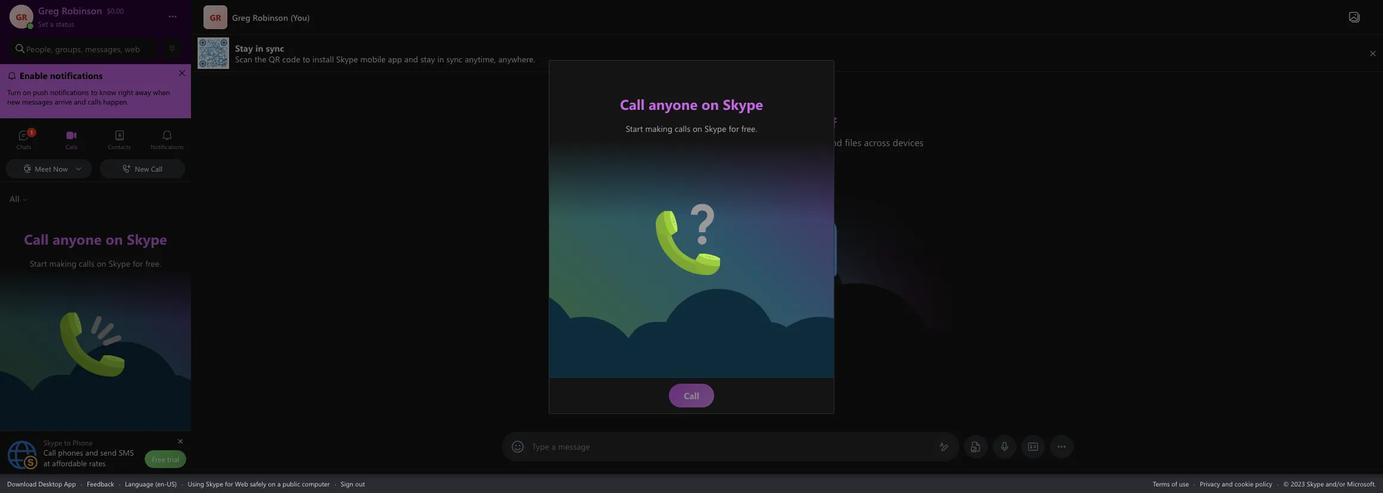 Task type: vqa. For each thing, say whether or not it's contained in the screenshot.
web
yes



Task type: locate. For each thing, give the bounding box(es) containing it.
out
[[355, 480, 365, 489]]

a inside button
[[50, 19, 54, 29]]

app
[[64, 480, 76, 489]]

0 vertical spatial canyoutalk
[[656, 204, 701, 216]]

a right the type
[[551, 442, 556, 453]]

a
[[50, 19, 54, 29], [551, 442, 556, 453], [277, 480, 281, 489]]

on
[[268, 480, 276, 489]]

people,
[[26, 43, 53, 54]]

sign out link
[[341, 480, 365, 489]]

download
[[7, 480, 37, 489]]

us)
[[167, 480, 177, 489]]

skype
[[206, 480, 223, 489]]

messages,
[[85, 43, 122, 54]]

set a status
[[38, 19, 74, 29]]

2 horizontal spatial a
[[551, 442, 556, 453]]

privacy and cookie policy
[[1200, 480, 1272, 489]]

1 vertical spatial canyoutalk
[[60, 306, 105, 318]]

message
[[558, 442, 590, 453]]

1 horizontal spatial canyoutalk
[[656, 204, 701, 216]]

using skype for web safely on a public computer link
[[188, 480, 330, 489]]

set a status button
[[38, 17, 156, 29]]

1 horizontal spatial a
[[277, 480, 281, 489]]

canyoutalk
[[656, 204, 701, 216], [60, 306, 105, 318]]

people, groups, messages, web button
[[10, 38, 158, 60]]

download desktop app
[[7, 480, 76, 489]]

language (en-us)
[[125, 480, 177, 489]]

status
[[56, 19, 74, 29]]

2 vertical spatial a
[[277, 480, 281, 489]]

1 vertical spatial a
[[551, 442, 556, 453]]

safely
[[250, 480, 266, 489]]

Type a message text field
[[533, 442, 930, 454]]

tab list
[[0, 125, 191, 158]]

a right set
[[50, 19, 54, 29]]

0 horizontal spatial a
[[50, 19, 54, 29]]

a right on
[[277, 480, 281, 489]]

groups,
[[55, 43, 83, 54]]

public
[[282, 480, 300, 489]]

type a message
[[532, 442, 590, 453]]

0 vertical spatial a
[[50, 19, 54, 29]]

privacy
[[1200, 480, 1220, 489]]



Task type: describe. For each thing, give the bounding box(es) containing it.
computer
[[302, 480, 330, 489]]

using skype for web safely on a public computer
[[188, 480, 330, 489]]

use
[[1179, 480, 1189, 489]]

feedback link
[[87, 480, 114, 489]]

download desktop app link
[[7, 480, 76, 489]]

desktop
[[38, 480, 62, 489]]

terms
[[1153, 480, 1170, 489]]

cookie
[[1234, 480, 1253, 489]]

set
[[38, 19, 48, 29]]

web
[[125, 43, 140, 54]]

and
[[1222, 480, 1233, 489]]

privacy and cookie policy link
[[1200, 480, 1272, 489]]

terms of use
[[1153, 480, 1189, 489]]

policy
[[1255, 480, 1272, 489]]

type
[[532, 442, 549, 453]]

(en-
[[155, 480, 167, 489]]

people, groups, messages, web
[[26, 43, 140, 54]]

a for status
[[50, 19, 54, 29]]

0 horizontal spatial canyoutalk
[[60, 306, 105, 318]]

web
[[235, 480, 248, 489]]

sign out
[[341, 480, 365, 489]]

a for message
[[551, 442, 556, 453]]

of
[[1172, 480, 1177, 489]]

terms of use link
[[1153, 480, 1189, 489]]

sign
[[341, 480, 353, 489]]

feedback
[[87, 480, 114, 489]]

using
[[188, 480, 204, 489]]

language
[[125, 480, 153, 489]]

language (en-us) link
[[125, 480, 177, 489]]

for
[[225, 480, 233, 489]]



